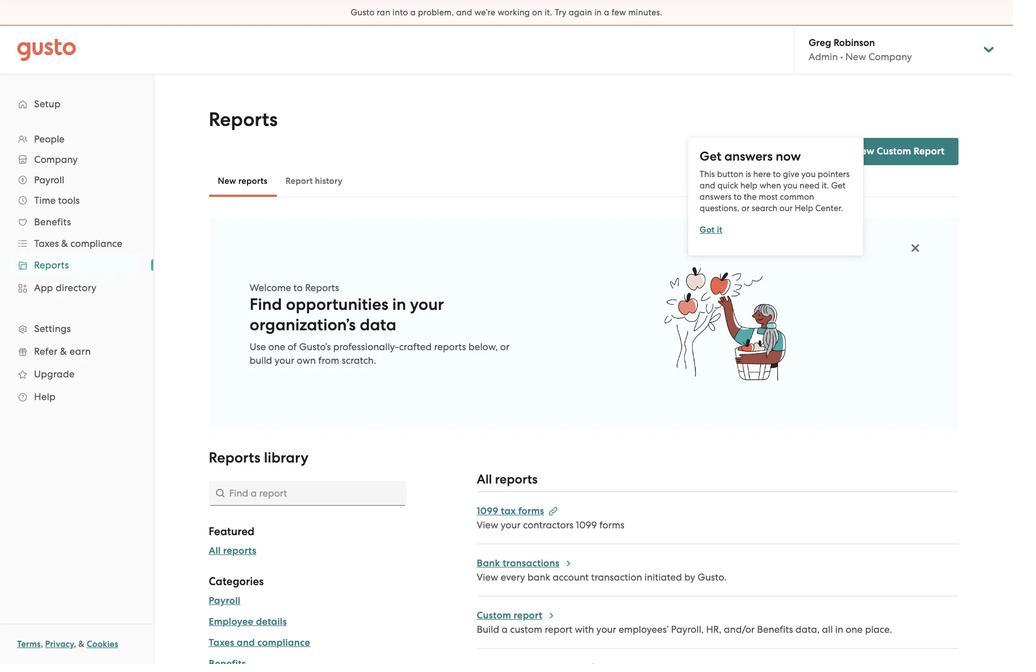 Task type: vqa. For each thing, say whether or not it's contained in the screenshot.
middle Team
no



Task type: describe. For each thing, give the bounding box(es) containing it.
home image
[[17, 38, 76, 61]]

pointers
[[818, 169, 850, 179]]

initiated
[[644, 572, 682, 583]]

terms
[[17, 639, 41, 650]]

hr,
[[706, 624, 722, 635]]

use
[[250, 341, 266, 353]]

1 vertical spatial report
[[545, 624, 572, 635]]

custom
[[510, 624, 542, 635]]

time tools button
[[11, 190, 142, 211]]

build
[[477, 624, 499, 635]]

list containing people
[[0, 129, 153, 408]]

0 horizontal spatial 1099
[[477, 505, 498, 517]]

in inside welcome to reports find opportunities in your organization's data
[[392, 295, 406, 315]]

view every bank account transaction initiated by gusto.
[[477, 572, 727, 583]]

1 vertical spatial payroll
[[209, 595, 240, 607]]

2 horizontal spatial to
[[773, 169, 781, 179]]

all reports button
[[209, 545, 256, 558]]

people
[[34, 133, 65, 145]]

and inside get answers now this button is here to give you pointers and quick help when you need it. get answers to the most common questions, or search our help center.
[[700, 180, 715, 191]]

library
[[264, 449, 308, 467]]

to inside welcome to reports find opportunities in your organization's data
[[293, 282, 303, 294]]

1 , from the left
[[41, 639, 43, 650]]

scratch.
[[342, 355, 376, 366]]

cookies
[[87, 639, 118, 650]]

find
[[250, 295, 282, 315]]

faqs button
[[776, 145, 812, 159]]

payroll button
[[11, 170, 142, 190]]

terms , privacy , & cookies
[[17, 639, 118, 650]]

by
[[684, 572, 695, 583]]

1 horizontal spatial a
[[502, 624, 508, 635]]

few
[[612, 7, 626, 18]]

button
[[717, 169, 743, 179]]

settings
[[34, 323, 71, 334]]

upgrade link
[[11, 364, 142, 384]]

& for earn
[[60, 346, 67, 357]]

view your contractors 1099 forms
[[477, 520, 624, 531]]

0 vertical spatial all
[[477, 472, 492, 487]]

help link
[[11, 387, 142, 407]]

history
[[315, 176, 343, 186]]

your down 1099 tax forms
[[501, 520, 521, 531]]

build a custom report with your employees' payroll, hr, and/or benefits data, all in one place.
[[477, 624, 892, 635]]

organization's
[[250, 315, 356, 335]]

1 vertical spatial to
[[734, 192, 742, 202]]

gusto ran into a problem, and we're working on it. try again in a few minutes.
[[351, 7, 662, 18]]

setup link
[[11, 94, 142, 114]]

1 horizontal spatial and
[[456, 7, 472, 18]]

greg
[[809, 37, 831, 49]]

privacy
[[45, 639, 74, 650]]

time tools
[[34, 195, 80, 206]]

your inside welcome to reports find opportunities in your organization's data
[[410, 295, 444, 315]]

reports inside 'tab list'
[[238, 176, 267, 186]]

place.
[[865, 624, 892, 635]]

app
[[34, 282, 53, 294]]

taxes & compliance button
[[11, 233, 142, 254]]

report history button
[[277, 168, 352, 195]]

it
[[717, 225, 722, 235]]

2 vertical spatial &
[[78, 639, 85, 650]]

help
[[740, 180, 757, 191]]

taxes for taxes & compliance
[[34, 238, 59, 249]]

search
[[752, 203, 777, 213]]

center.
[[815, 203, 843, 213]]

0 horizontal spatial a
[[410, 7, 416, 18]]

professionally-
[[333, 341, 399, 353]]

we're
[[474, 7, 495, 18]]

payroll button
[[209, 595, 240, 608]]

featured
[[209, 525, 254, 538]]

1 vertical spatial you
[[783, 180, 798, 191]]

got it
[[700, 225, 722, 235]]

taxes & compliance
[[34, 238, 122, 249]]

build
[[250, 355, 272, 366]]

got it button
[[700, 223, 722, 237]]

data,
[[795, 624, 820, 635]]

0 vertical spatial report
[[914, 145, 945, 157]]

reports inside welcome to reports find opportunities in your organization's data
[[305, 282, 339, 294]]

on
[[532, 7, 542, 18]]

0 vertical spatial custom
[[877, 145, 911, 157]]

got
[[700, 225, 715, 235]]

company button
[[11, 149, 142, 170]]

2 horizontal spatial a
[[604, 7, 609, 18]]

or inside use one of gusto's professionally-crafted reports below, or build your own from scratch.
[[500, 341, 509, 353]]

1 vertical spatial get
[[831, 180, 846, 191]]

0 vertical spatial report
[[514, 610, 542, 622]]

1 vertical spatial custom
[[477, 610, 511, 622]]

reports library
[[209, 449, 308, 467]]

compliance for taxes and compliance
[[257, 637, 310, 649]]

1 vertical spatial benefits
[[757, 624, 793, 635]]

cookies button
[[87, 638, 118, 651]]

earn
[[70, 346, 91, 357]]

employee details
[[209, 616, 287, 628]]

taxes for taxes and compliance
[[209, 637, 234, 649]]

minutes.
[[628, 7, 662, 18]]

1099 tax forms
[[477, 505, 544, 517]]

tax
[[501, 505, 516, 517]]

reports tab list
[[209, 165, 958, 197]]

terms link
[[17, 639, 41, 650]]

report inside button
[[286, 176, 313, 186]]

privacy link
[[45, 639, 74, 650]]

below,
[[468, 341, 498, 353]]

your right with in the right bottom of the page
[[596, 624, 616, 635]]

0 vertical spatial it.
[[545, 7, 552, 18]]

working
[[498, 7, 530, 18]]

app directory link
[[11, 278, 142, 298]]

2 vertical spatial in
[[835, 624, 843, 635]]

new inside greg robinson admin • new company
[[845, 51, 866, 62]]

employee details button
[[209, 616, 287, 629]]

with
[[575, 624, 594, 635]]

try
[[555, 7, 566, 18]]

of
[[288, 341, 297, 353]]

here
[[753, 169, 771, 179]]

company inside greg robinson admin • new company
[[868, 51, 912, 62]]

ran
[[377, 7, 390, 18]]

1 horizontal spatial 1099
[[576, 520, 597, 531]]

common
[[780, 192, 814, 202]]

is
[[745, 169, 751, 179]]

gusto's
[[299, 341, 331, 353]]



Task type: locate. For each thing, give the bounding box(es) containing it.
0 vertical spatial &
[[61, 238, 68, 249]]

now
[[776, 148, 801, 164]]

one left place.
[[846, 624, 863, 635]]

one inside use one of gusto's professionally-crafted reports below, or build your own from scratch.
[[268, 341, 285, 353]]

0 horizontal spatial taxes
[[34, 238, 59, 249]]

taxes inside dropdown button
[[34, 238, 59, 249]]

account
[[553, 572, 589, 583]]

1099 left the tax
[[477, 505, 498, 517]]

new inside button
[[218, 176, 236, 186]]

0 vertical spatial payroll
[[34, 174, 64, 186]]

0 vertical spatial or
[[741, 203, 750, 213]]

1 vertical spatial new
[[853, 145, 874, 157]]

1099
[[477, 505, 498, 517], [576, 520, 597, 531]]

you up the need
[[801, 169, 816, 179]]

every
[[501, 572, 525, 583]]

1 horizontal spatial ,
[[74, 639, 76, 650]]

company
[[868, 51, 912, 62], [34, 154, 78, 165]]

payroll
[[34, 174, 64, 186], [209, 595, 240, 607]]

0 horizontal spatial payroll
[[34, 174, 64, 186]]

bank
[[527, 572, 550, 583]]

& left cookies
[[78, 639, 85, 650]]

2 horizontal spatial and
[[700, 180, 715, 191]]

to left the
[[734, 192, 742, 202]]

a left few
[[604, 7, 609, 18]]

to right welcome
[[293, 282, 303, 294]]

taxes down employee
[[209, 637, 234, 649]]

0 horizontal spatial help
[[34, 391, 56, 403]]

own
[[297, 355, 316, 366]]

you down give
[[783, 180, 798, 191]]

new custom report
[[853, 145, 945, 157]]

all
[[822, 624, 833, 635]]

reports inside use one of gusto's professionally-crafted reports below, or build your own from scratch.
[[434, 341, 466, 353]]

admin
[[809, 51, 838, 62]]

0 horizontal spatial forms
[[518, 505, 544, 517]]

reports inside gusto navigation element
[[34, 260, 69, 271]]

upgrade
[[34, 369, 75, 380]]

and left 'we're'
[[456, 7, 472, 18]]

settings link
[[11, 319, 142, 339]]

all inside button
[[209, 545, 221, 557]]

all down featured
[[209, 545, 221, 557]]

use one of gusto's professionally-crafted reports below, or build your own from scratch.
[[250, 341, 509, 366]]

custom report link
[[477, 610, 556, 622]]

1 horizontal spatial company
[[868, 51, 912, 62]]

a right into at the left
[[410, 7, 416, 18]]

1 horizontal spatial all
[[477, 472, 492, 487]]

1 vertical spatial report
[[286, 176, 313, 186]]

questions,
[[700, 203, 739, 213]]

benefits down time tools
[[34, 216, 71, 228]]

list
[[0, 129, 153, 408]]

new for new reports
[[218, 176, 236, 186]]

1 horizontal spatial all reports
[[477, 472, 538, 487]]

view down 1099 tax forms
[[477, 520, 498, 531]]

, left privacy
[[41, 639, 43, 650]]

from
[[318, 355, 339, 366]]

transactions
[[503, 558, 559, 570]]

reports
[[209, 108, 278, 131], [34, 260, 69, 271], [305, 282, 339, 294], [209, 449, 260, 467]]

to
[[773, 169, 781, 179], [734, 192, 742, 202], [293, 282, 303, 294]]

compliance up reports link
[[70, 238, 122, 249]]

1 vertical spatial all
[[209, 545, 221, 557]]

report left with in the right bottom of the page
[[545, 624, 572, 635]]

1 horizontal spatial custom
[[877, 145, 911, 157]]

1 horizontal spatial help
[[795, 203, 813, 213]]

0 vertical spatial all reports
[[477, 472, 538, 487]]

in right all
[[835, 624, 843, 635]]

1 horizontal spatial forms
[[599, 520, 624, 531]]

0 horizontal spatial all
[[209, 545, 221, 557]]

0 horizontal spatial in
[[392, 295, 406, 315]]

0 vertical spatial benefits
[[34, 216, 71, 228]]

refer & earn link
[[11, 341, 142, 362]]

or right below,
[[500, 341, 509, 353]]

your down of on the left of the page
[[275, 355, 294, 366]]

Report Search bar field
[[209, 481, 406, 506]]

& left earn
[[60, 346, 67, 357]]

new reports
[[218, 176, 267, 186]]

faqs
[[789, 146, 812, 158]]

benefits inside list
[[34, 216, 71, 228]]

0 vertical spatial 1099
[[477, 505, 498, 517]]

0 horizontal spatial report
[[286, 176, 313, 186]]

categories
[[209, 575, 264, 588]]

bank
[[477, 558, 500, 570]]

0 vertical spatial answers
[[724, 148, 773, 164]]

employee
[[209, 616, 253, 628]]

0 vertical spatial you
[[801, 169, 816, 179]]

company inside company dropdown button
[[34, 154, 78, 165]]

1 vertical spatial forms
[[599, 520, 624, 531]]

give
[[783, 169, 799, 179]]

0 vertical spatial to
[[773, 169, 781, 179]]

payroll inside dropdown button
[[34, 174, 64, 186]]

0 vertical spatial help
[[795, 203, 813, 213]]

1 horizontal spatial you
[[801, 169, 816, 179]]

taxes inside button
[[209, 637, 234, 649]]

0 vertical spatial and
[[456, 7, 472, 18]]

most
[[759, 192, 778, 202]]

people button
[[11, 129, 142, 149]]

1 vertical spatial help
[[34, 391, 56, 403]]

it.
[[545, 7, 552, 18], [822, 180, 829, 191]]

0 horizontal spatial to
[[293, 282, 303, 294]]

payroll up time
[[34, 174, 64, 186]]

1 vertical spatial taxes
[[209, 637, 234, 649]]

benefits link
[[11, 212, 142, 232]]

1 horizontal spatial get
[[831, 180, 846, 191]]

help down common
[[795, 203, 813, 213]]

0 vertical spatial forms
[[518, 505, 544, 517]]

1 horizontal spatial one
[[846, 624, 863, 635]]

0 horizontal spatial report
[[514, 610, 542, 622]]

forms up the transaction
[[599, 520, 624, 531]]

help down upgrade
[[34, 391, 56, 403]]

our
[[780, 203, 793, 213]]

payroll up employee
[[209, 595, 240, 607]]

help inside gusto navigation element
[[34, 391, 56, 403]]

1 horizontal spatial taxes
[[209, 637, 234, 649]]

it. right the on
[[545, 7, 552, 18]]

0 vertical spatial view
[[477, 520, 498, 531]]

0 vertical spatial in
[[594, 7, 602, 18]]

view down bank
[[477, 572, 498, 583]]

0 horizontal spatial one
[[268, 341, 285, 353]]

all reports up the tax
[[477, 472, 538, 487]]

in up data on the left of the page
[[392, 295, 406, 315]]

0 vertical spatial one
[[268, 341, 285, 353]]

get
[[700, 148, 721, 164], [831, 180, 846, 191]]

0 horizontal spatial and
[[237, 637, 255, 649]]

greg robinson admin • new company
[[809, 37, 912, 62]]

2 horizontal spatial in
[[835, 624, 843, 635]]

compliance for taxes & compliance
[[70, 238, 122, 249]]

1 horizontal spatial benefits
[[757, 624, 793, 635]]

, left cookies button
[[74, 639, 76, 650]]

view
[[477, 520, 498, 531], [477, 572, 498, 583]]

1 horizontal spatial it.
[[822, 180, 829, 191]]

0 horizontal spatial ,
[[41, 639, 43, 650]]

to up when
[[773, 169, 781, 179]]

1 vertical spatial it.
[[822, 180, 829, 191]]

1 horizontal spatial payroll
[[209, 595, 240, 607]]

1 view from the top
[[477, 520, 498, 531]]

1 horizontal spatial compliance
[[257, 637, 310, 649]]

0 vertical spatial new
[[845, 51, 866, 62]]

0 horizontal spatial all reports
[[209, 545, 256, 557]]

1 vertical spatial 1099
[[576, 520, 597, 531]]

1099 right "contractors"
[[576, 520, 597, 531]]

and/or
[[724, 624, 755, 635]]

your inside use one of gusto's professionally-crafted reports below, or build your own from scratch.
[[275, 355, 294, 366]]

1 vertical spatial &
[[60, 346, 67, 357]]

1 vertical spatial in
[[392, 295, 406, 315]]

report
[[514, 610, 542, 622], [545, 624, 572, 635]]

1 horizontal spatial report
[[914, 145, 945, 157]]

a down custom report
[[502, 624, 508, 635]]

0 vertical spatial company
[[868, 51, 912, 62]]

company down 'people' at top left
[[34, 154, 78, 165]]

1 horizontal spatial in
[[594, 7, 602, 18]]

1 vertical spatial all reports
[[209, 545, 256, 557]]

0 horizontal spatial custom
[[477, 610, 511, 622]]

app directory
[[34, 282, 97, 294]]

and inside button
[[237, 637, 255, 649]]

1 vertical spatial and
[[700, 180, 715, 191]]

all up 1099 tax forms
[[477, 472, 492, 487]]

company down robinson
[[868, 51, 912, 62]]

all reports down featured
[[209, 545, 256, 557]]

view for bank transactions
[[477, 572, 498, 583]]

taxes and compliance
[[209, 637, 310, 649]]

get down pointers
[[831, 180, 846, 191]]

get answers now this button is here to give you pointers and quick help when you need it. get answers to the most common questions, or search our help center.
[[700, 148, 850, 213]]

0 vertical spatial taxes
[[34, 238, 59, 249]]

& up reports link
[[61, 238, 68, 249]]

contractors
[[523, 520, 573, 531]]

report up custom
[[514, 610, 542, 622]]

compliance
[[70, 238, 122, 249], [257, 637, 310, 649]]

get up this
[[700, 148, 721, 164]]

&
[[61, 238, 68, 249], [60, 346, 67, 357], [78, 639, 85, 650]]

compliance inside dropdown button
[[70, 238, 122, 249]]

data
[[360, 315, 396, 335]]

your up crafted
[[410, 295, 444, 315]]

custom
[[877, 145, 911, 157], [477, 610, 511, 622]]

need
[[800, 180, 820, 191]]

2 , from the left
[[74, 639, 76, 650]]

& inside dropdown button
[[61, 238, 68, 249]]

payroll,
[[671, 624, 704, 635]]

0 horizontal spatial it.
[[545, 7, 552, 18]]

1 vertical spatial or
[[500, 341, 509, 353]]

you
[[801, 169, 816, 179], [783, 180, 798, 191]]

2 vertical spatial and
[[237, 637, 255, 649]]

new reports button
[[209, 168, 277, 195]]

refer
[[34, 346, 58, 357]]

1 horizontal spatial or
[[741, 203, 750, 213]]

time
[[34, 195, 56, 206]]

and down this
[[700, 180, 715, 191]]

2 vertical spatial new
[[218, 176, 236, 186]]

help inside get answers now this button is here to give you pointers and quick help when you need it. get answers to the most common questions, or search our help center.
[[795, 203, 813, 213]]

& for compliance
[[61, 238, 68, 249]]

1 vertical spatial answers
[[700, 192, 732, 202]]

taxes up reports link
[[34, 238, 59, 249]]

0 horizontal spatial compliance
[[70, 238, 122, 249]]

or down the
[[741, 203, 750, 213]]

benefits left data,
[[757, 624, 793, 635]]

0 horizontal spatial benefits
[[34, 216, 71, 228]]

it. inside get answers now this button is here to give you pointers and quick help when you need it. get answers to the most common questions, or search our help center.
[[822, 180, 829, 191]]

new for new custom report
[[853, 145, 874, 157]]

2 view from the top
[[477, 572, 498, 583]]

in right again
[[594, 7, 602, 18]]

welcome
[[250, 282, 291, 294]]

answers up is
[[724, 148, 773, 164]]

refer & earn
[[34, 346, 91, 357]]

compliance inside button
[[257, 637, 310, 649]]

1 horizontal spatial to
[[734, 192, 742, 202]]

view for 1099 tax forms
[[477, 520, 498, 531]]

report history
[[286, 176, 343, 186]]

new custom report link
[[826, 138, 958, 165]]

setup
[[34, 98, 61, 110]]

custom report
[[477, 610, 542, 622]]

0 horizontal spatial get
[[700, 148, 721, 164]]

benefits
[[34, 216, 71, 228], [757, 624, 793, 635]]

transaction
[[591, 572, 642, 583]]

bank transactions
[[477, 558, 559, 570]]

2 vertical spatial to
[[293, 282, 303, 294]]

1 vertical spatial view
[[477, 572, 498, 583]]

gusto navigation element
[[0, 74, 153, 426]]

welcome to reports find opportunities in your organization's data
[[250, 282, 444, 335]]

it. down pointers
[[822, 180, 829, 191]]

or inside get answers now this button is here to give you pointers and quick help when you need it. get answers to the most common questions, or search our help center.
[[741, 203, 750, 213]]

0 vertical spatial compliance
[[70, 238, 122, 249]]

1 vertical spatial one
[[846, 624, 863, 635]]

1 vertical spatial company
[[34, 154, 78, 165]]

and down employee details button at the bottom left of page
[[237, 637, 255, 649]]

forms up "contractors"
[[518, 505, 544, 517]]

0 horizontal spatial or
[[500, 341, 509, 353]]

one left of on the left of the page
[[268, 341, 285, 353]]

0 horizontal spatial you
[[783, 180, 798, 191]]

employees'
[[619, 624, 669, 635]]

compliance down the details
[[257, 637, 310, 649]]

this
[[700, 169, 715, 179]]

1099 tax forms link
[[477, 505, 558, 517]]

reports link
[[11, 255, 142, 275]]

0 horizontal spatial company
[[34, 154, 78, 165]]

answers up questions,
[[700, 192, 732, 202]]



